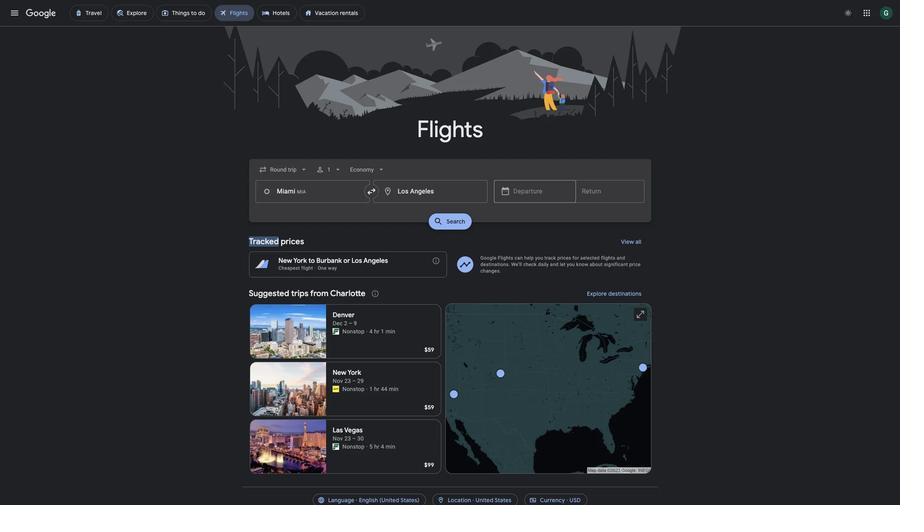 Task type: describe. For each thing, give the bounding box(es) containing it.
$59 for new york
[[425, 404, 434, 411]]

new for new york nov 23 – 29
[[333, 369, 347, 377]]

or
[[344, 257, 350, 265]]

google
[[481, 255, 497, 261]]

4 hr 1 min
[[370, 328, 396, 335]]

1 for 1
[[327, 166, 331, 173]]

59 US dollars text field
[[425, 404, 434, 411]]

one way
[[318, 265, 337, 271]]

0 horizontal spatial you
[[535, 255, 544, 261]]

united states
[[476, 497, 512, 504]]

charlotte
[[330, 289, 366, 299]]

cheapest
[[279, 265, 300, 271]]

 image for denver
[[366, 327, 368, 336]]

cheapest flight
[[279, 265, 313, 271]]

explore destinations button
[[577, 284, 652, 304]]

track
[[545, 255, 556, 261]]

0 vertical spatial and
[[617, 255, 625, 261]]

main menu image
[[10, 8, 19, 18]]

currency
[[540, 497, 565, 504]]

view
[[621, 238, 634, 246]]

suggested
[[249, 289, 289, 299]]

min for las vegas
[[386, 444, 396, 450]]

los
[[352, 257, 362, 265]]

hr for denver
[[374, 328, 380, 335]]

price
[[630, 262, 641, 267]]

location
[[448, 497, 471, 504]]

23 – 30
[[345, 435, 364, 442]]

united
[[476, 497, 494, 504]]

we'll
[[512, 262, 522, 267]]

0 vertical spatial  image
[[315, 265, 316, 271]]

about
[[590, 262, 603, 267]]

prices inside google flights can help you track prices for selected flights and destinations. we'll check daily and let you know about significant price changes.
[[558, 255, 572, 261]]

hr for las vegas
[[374, 444, 380, 450]]

from
[[310, 289, 329, 299]]

explore
[[587, 290, 607, 297]]

spirit image
[[333, 386, 339, 392]]

flights
[[601, 255, 616, 261]]

to
[[309, 257, 315, 265]]

nonstop for vegas
[[343, 444, 365, 450]]

frontier image
[[333, 328, 339, 335]]

nonstop for york
[[343, 386, 365, 392]]

for
[[573, 255, 579, 261]]

states)
[[401, 497, 420, 504]]

all
[[636, 238, 642, 246]]

0 vertical spatial flights
[[417, 115, 483, 144]]

changes.
[[481, 268, 501, 274]]

Flight search field
[[242, 159, 658, 232]]

$99
[[424, 461, 434, 469]]

tracked
[[249, 237, 279, 247]]

23 – 29
[[345, 378, 364, 384]]

1 button
[[313, 160, 345, 179]]

states
[[495, 497, 512, 504]]

suggested trips from charlotte
[[249, 289, 366, 299]]

suggested trips from charlotte region
[[249, 284, 652, 477]]

nov for new
[[333, 378, 343, 384]]

nonstop for dec
[[343, 328, 365, 335]]

change appearance image
[[839, 3, 858, 23]]

las vegas nov 23 – 30
[[333, 426, 364, 442]]



Task type: locate. For each thing, give the bounding box(es) containing it.
3 nonstop from the top
[[343, 444, 365, 450]]

1 horizontal spatial 1
[[370, 386, 373, 392]]

0 vertical spatial 1
[[327, 166, 331, 173]]

$59
[[425, 346, 434, 353], [425, 404, 434, 411]]

flights
[[417, 115, 483, 144], [498, 255, 514, 261]]

1 vertical spatial 1
[[381, 328, 384, 335]]

1 horizontal spatial flights
[[498, 255, 514, 261]]

1 horizontal spatial prices
[[558, 255, 572, 261]]

1 hr from the top
[[374, 328, 380, 335]]

prices
[[281, 237, 304, 247], [558, 255, 572, 261]]

 image
[[315, 265, 316, 271], [366, 327, 368, 336], [366, 443, 368, 451]]

view all
[[621, 238, 642, 246]]

search button
[[429, 213, 472, 230]]

0 horizontal spatial flights
[[417, 115, 483, 144]]

and up significant
[[617, 255, 625, 261]]

Departure text field
[[514, 181, 570, 202]]

new up cheapest
[[279, 257, 292, 265]]

destinations
[[608, 290, 642, 297]]

2 vertical spatial 1
[[370, 386, 373, 392]]

nov for las
[[333, 435, 343, 442]]

5
[[370, 444, 373, 450]]

0 vertical spatial nov
[[333, 378, 343, 384]]

explore destinations
[[587, 290, 642, 297]]

denver dec 2 – 9
[[333, 311, 357, 327]]

new york nov 23 – 29
[[333, 369, 364, 384]]

1 horizontal spatial york
[[348, 369, 361, 377]]

3 hr from the top
[[374, 444, 380, 450]]

44
[[381, 386, 388, 392]]

nov inside new york nov 23 – 29
[[333, 378, 343, 384]]

and
[[617, 255, 625, 261], [550, 262, 559, 267]]

None field
[[255, 162, 311, 177], [347, 162, 389, 177], [255, 162, 311, 177], [347, 162, 389, 177]]

language
[[328, 497, 355, 504]]

None text field
[[255, 180, 370, 203], [373, 180, 488, 203], [255, 180, 370, 203], [373, 180, 488, 203]]

flight
[[301, 265, 313, 271]]

way
[[328, 265, 337, 271]]

you down for
[[567, 262, 575, 267]]

denver
[[333, 311, 355, 319]]

 image
[[366, 385, 368, 393]]

min
[[386, 328, 396, 335], [389, 386, 399, 392], [386, 444, 396, 450]]

$59 for denver
[[425, 346, 434, 353]]

can
[[515, 255, 523, 261]]

0 horizontal spatial york
[[294, 257, 307, 265]]

nonstop down 23 – 30
[[343, 444, 365, 450]]

hr for new york
[[374, 386, 380, 392]]

2 horizontal spatial 1
[[381, 328, 384, 335]]

new york to burbank or los angeles
[[279, 257, 388, 265]]

you up "daily" on the right of page
[[535, 255, 544, 261]]

check
[[524, 262, 537, 267]]

hr
[[374, 328, 380, 335], [374, 386, 380, 392], [374, 444, 380, 450]]

one
[[318, 265, 327, 271]]

nonstop down 23 – 29
[[343, 386, 365, 392]]

daily
[[538, 262, 549, 267]]

more info image
[[432, 257, 440, 265]]

(united
[[380, 497, 399, 504]]

Return text field
[[582, 181, 638, 202]]

york
[[294, 257, 307, 265], [348, 369, 361, 377]]

59 US dollars text field
[[425, 346, 434, 353]]

flights inside google flights can help you track prices for selected flights and destinations. we'll check daily and let you know about significant price changes.
[[498, 255, 514, 261]]

2 nonstop from the top
[[343, 386, 365, 392]]

1 vertical spatial prices
[[558, 255, 572, 261]]

1 vertical spatial $59
[[425, 404, 434, 411]]

new
[[279, 257, 292, 265], [333, 369, 347, 377]]

new inside new york nov 23 – 29
[[333, 369, 347, 377]]

burbank
[[317, 257, 342, 265]]

1 horizontal spatial 4
[[381, 444, 384, 450]]

las
[[333, 426, 343, 435]]

help
[[524, 255, 534, 261]]

1 vertical spatial min
[[389, 386, 399, 392]]

2 vertical spatial hr
[[374, 444, 380, 450]]

1 for 1 hr 44 min
[[370, 386, 373, 392]]

2 vertical spatial  image
[[366, 443, 368, 451]]

0 horizontal spatial and
[[550, 262, 559, 267]]

vegas
[[344, 426, 363, 435]]

 image for las vegas
[[366, 443, 368, 451]]

1 vertical spatial  image
[[366, 327, 368, 336]]

dec
[[333, 320, 343, 327]]

0 horizontal spatial prices
[[281, 237, 304, 247]]

nov up spirit image on the left bottom of the page
[[333, 378, 343, 384]]

 image left 5
[[366, 443, 368, 451]]

english
[[359, 497, 378, 504]]

More info text field
[[432, 257, 440, 267]]

1 nov from the top
[[333, 378, 343, 384]]

1 vertical spatial new
[[333, 369, 347, 377]]

0 vertical spatial prices
[[281, 237, 304, 247]]

angeles
[[364, 257, 388, 265]]

trips
[[291, 289, 309, 299]]

0 vertical spatial min
[[386, 328, 396, 335]]

2 vertical spatial min
[[386, 444, 396, 450]]

new inside tracked prices region
[[279, 257, 292, 265]]

0 vertical spatial new
[[279, 257, 292, 265]]

4
[[370, 328, 373, 335], [381, 444, 384, 450]]

destinations.
[[481, 262, 510, 267]]

nonstop down 2 – 9
[[343, 328, 365, 335]]

1 horizontal spatial new
[[333, 369, 347, 377]]

new for new york to burbank or los angeles
[[279, 257, 292, 265]]

york up 23 – 29
[[348, 369, 361, 377]]

prices up 'let'
[[558, 255, 572, 261]]

2 $59 from the top
[[425, 404, 434, 411]]

1 vertical spatial nonstop
[[343, 386, 365, 392]]

 image left the one
[[315, 265, 316, 271]]

0 horizontal spatial 4
[[370, 328, 373, 335]]

tracked prices region
[[249, 232, 652, 278]]

0 vertical spatial $59
[[425, 346, 434, 353]]

york for to
[[294, 257, 307, 265]]

1 vertical spatial york
[[348, 369, 361, 377]]

frontier image
[[333, 444, 339, 450]]

1 vertical spatial 4
[[381, 444, 384, 450]]

1
[[327, 166, 331, 173], [381, 328, 384, 335], [370, 386, 373, 392]]

and down track at the right of the page
[[550, 262, 559, 267]]

1 hr 44 min
[[370, 386, 399, 392]]

swap origin and destination. image
[[367, 187, 376, 196]]

0 vertical spatial york
[[294, 257, 307, 265]]

1 horizontal spatial you
[[567, 262, 575, 267]]

usd
[[570, 497, 581, 504]]

0 vertical spatial you
[[535, 255, 544, 261]]

2 hr from the top
[[374, 386, 380, 392]]

 image left 4 hr 1 min
[[366, 327, 368, 336]]

search
[[447, 218, 465, 225]]

1 vertical spatial hr
[[374, 386, 380, 392]]

tracked prices
[[249, 237, 304, 247]]

you
[[535, 255, 544, 261], [567, 262, 575, 267]]

nov down las at bottom
[[333, 435, 343, 442]]

prices up cheapest
[[281, 237, 304, 247]]

know
[[577, 262, 589, 267]]

0 vertical spatial hr
[[374, 328, 380, 335]]

2 nov from the top
[[333, 435, 343, 442]]

5 hr 4 min
[[370, 444, 396, 450]]

1 horizontal spatial and
[[617, 255, 625, 261]]

new up spirit image on the left bottom of the page
[[333, 369, 347, 377]]

2 – 9
[[344, 320, 357, 327]]

1 $59 from the top
[[425, 346, 434, 353]]

let
[[560, 262, 566, 267]]

nonstop
[[343, 328, 365, 335], [343, 386, 365, 392], [343, 444, 365, 450]]

significant
[[604, 262, 628, 267]]

nov
[[333, 378, 343, 384], [333, 435, 343, 442]]

1 vertical spatial flights
[[498, 255, 514, 261]]

min for new york
[[389, 386, 399, 392]]

1 inside popup button
[[327, 166, 331, 173]]

1 vertical spatial and
[[550, 262, 559, 267]]

1 vertical spatial nov
[[333, 435, 343, 442]]

0 vertical spatial 4
[[370, 328, 373, 335]]

york inside tracked prices region
[[294, 257, 307, 265]]

99 US dollars text field
[[424, 461, 434, 469]]

0 vertical spatial nonstop
[[343, 328, 365, 335]]

york up the cheapest flight
[[294, 257, 307, 265]]

0 horizontal spatial new
[[279, 257, 292, 265]]

1 nonstop from the top
[[343, 328, 365, 335]]

google flights can help you track prices for selected flights and destinations. we'll check daily and let you know about significant price changes.
[[481, 255, 641, 274]]

2 vertical spatial nonstop
[[343, 444, 365, 450]]

nov inside las vegas nov 23 – 30
[[333, 435, 343, 442]]

1 vertical spatial you
[[567, 262, 575, 267]]

york for nov
[[348, 369, 361, 377]]

0 horizontal spatial 1
[[327, 166, 331, 173]]

york inside new york nov 23 – 29
[[348, 369, 361, 377]]

english (united states)
[[359, 497, 420, 504]]

min for denver
[[386, 328, 396, 335]]

selected
[[581, 255, 600, 261]]



Task type: vqa. For each thing, say whether or not it's contained in the screenshot.


